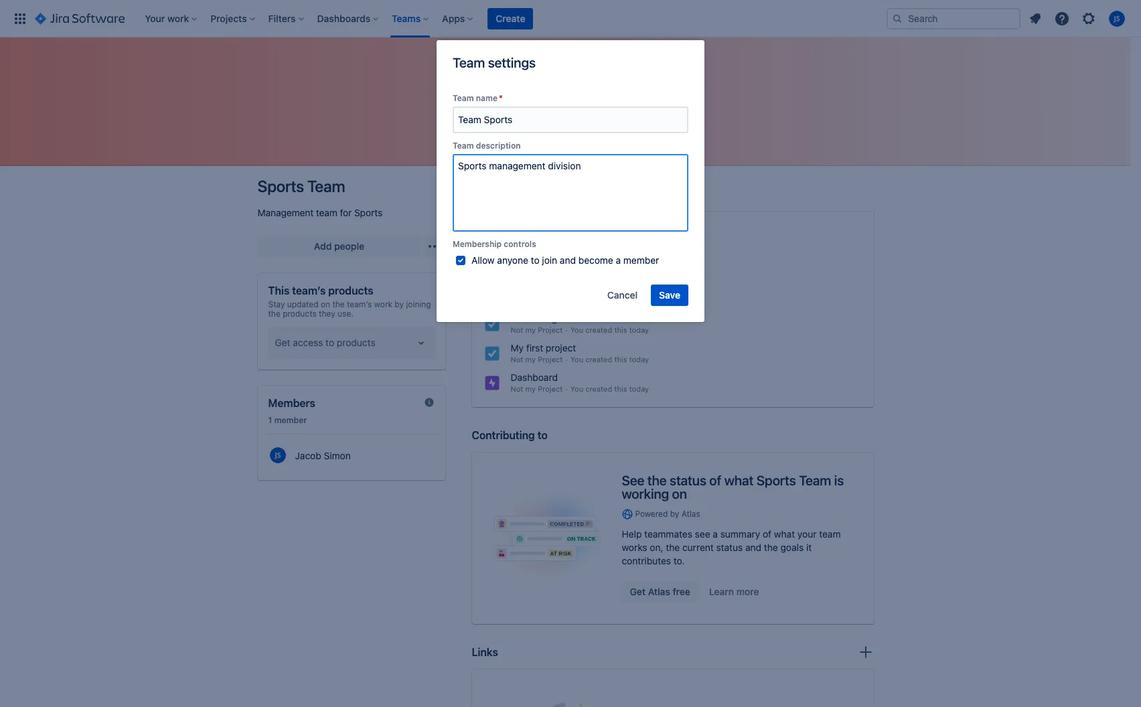 Task type: describe. For each thing, give the bounding box(es) containing it.
and inside the membership controls allow anyone to join and become a member
[[560, 255, 576, 266]]

not my project for something
[[511, 326, 563, 334]]

anyone
[[497, 255, 528, 266]]

name
[[476, 93, 498, 103]]

1 vertical spatial sports
[[354, 207, 383, 218]]

what inside help teammates see a summary of what your team works on, the current status and the goals it contributes to.
[[774, 528, 795, 540]]

not my project for my first project
[[511, 355, 563, 364]]

atlas image
[[622, 509, 633, 520]]

teammates
[[644, 528, 693, 540]]

add people button
[[258, 236, 421, 257]]

open image
[[413, 335, 429, 351]]

more
[[737, 586, 759, 597]]

join
[[542, 255, 557, 266]]

this for dashboard
[[614, 384, 627, 393]]

what inside see the status of what sports team is working on
[[725, 473, 754, 488]]

you for my first project
[[570, 355, 583, 364]]

project for dashboard
[[538, 384, 563, 393]]

contributing
[[472, 429, 535, 441]]

learn
[[709, 586, 734, 597]]

not for dashboard
[[511, 384, 523, 393]]

allow
[[472, 255, 495, 266]]

my for something
[[525, 326, 536, 334]]

dashboard
[[511, 372, 558, 383]]

works
[[622, 542, 647, 553]]

*
[[499, 93, 503, 103]]

today for script
[[629, 267, 649, 275]]

2 created from the top
[[586, 296, 612, 305]]

add people
[[314, 240, 364, 252]]

you for script
[[570, 267, 583, 275]]

joining
[[406, 299, 431, 309]]

current
[[683, 542, 714, 553]]

the right 'updated' at the top
[[333, 299, 345, 309]]

0 horizontal spatial sports
[[258, 177, 304, 196]]

get
[[630, 586, 646, 597]]

this for my first project
[[614, 355, 627, 364]]

my for dashboard
[[525, 384, 536, 393]]

today for dashboard
[[629, 384, 649, 393]]

see
[[622, 473, 645, 488]]

get atlas free
[[630, 586, 691, 597]]

not my project for dashboard
[[511, 384, 563, 393]]

the down teammates
[[666, 542, 680, 553]]

1 vertical spatial by
[[670, 509, 679, 519]]

create
[[496, 12, 525, 24]]

this
[[268, 285, 290, 297]]

become
[[579, 255, 613, 266]]

add link image
[[858, 644, 874, 660]]

my
[[511, 342, 524, 354]]

members
[[268, 397, 315, 409]]

project for script
[[538, 267, 563, 275]]

project
[[546, 342, 576, 354]]

my inside writing not my project
[[525, 237, 536, 246]]

status inside see the status of what sports team is working on
[[670, 473, 707, 488]]

settings
[[488, 55, 536, 70]]

team for team name *
[[453, 93, 474, 103]]

they
[[319, 309, 335, 319]]

see
[[695, 528, 710, 540]]

not my project for script
[[511, 267, 563, 275]]

you created this today for dashboard
[[570, 384, 649, 393]]

of inside see the status of what sports team is working on
[[710, 473, 722, 488]]

get atlas free button
[[622, 581, 699, 603]]

team settings dialog
[[437, 40, 705, 322]]

0 vertical spatial atlas
[[682, 509, 700, 519]]

primary element
[[8, 0, 887, 37]]

you created this today for something
[[570, 326, 649, 334]]

project inside writing not my project
[[538, 237, 563, 246]]

member inside the membership controls allow anyone to join and become a member
[[624, 255, 659, 266]]

my for my first project
[[525, 355, 536, 364]]

writing
[[511, 224, 542, 236]]

something
[[511, 313, 557, 324]]

stay
[[268, 299, 285, 309]]

management team for sports
[[258, 207, 383, 218]]

and inside help teammates see a summary of what your team works on, the current status and the goals it contributes to.
[[746, 542, 762, 553]]

the left goals
[[764, 542, 778, 553]]

work
[[374, 299, 393, 309]]

membership controls allow anyone to join and become a member
[[453, 239, 659, 266]]

not for something
[[511, 326, 523, 334]]

first
[[526, 342, 543, 354]]

2 this from the top
[[614, 296, 627, 305]]

by inside this team's products stay updated on the team's work by joining the products they use.
[[395, 299, 404, 309]]

powered by atlas link
[[622, 508, 852, 521]]

powered
[[635, 509, 668, 519]]

created for script
[[586, 267, 612, 275]]

the inside see the status of what sports team is working on
[[648, 473, 667, 488]]

links
[[472, 646, 498, 658]]

writing not my project
[[511, 224, 563, 246]]

it
[[806, 542, 812, 553]]

0 horizontal spatial products
[[283, 309, 317, 319]]

learn more
[[709, 586, 759, 597]]

team for team settings
[[453, 55, 485, 70]]

team up management team for sports
[[307, 177, 345, 196]]

the down this
[[268, 309, 281, 319]]

this team's products stay updated on the team's work by joining the products they use.
[[268, 285, 431, 319]]

cancel button
[[599, 285, 646, 306]]

management
[[258, 207, 314, 218]]

working
[[622, 486, 669, 502]]

free
[[673, 586, 691, 597]]

is
[[834, 473, 844, 488]]



Task type: vqa. For each thing, say whether or not it's contained in the screenshot.
the team in the "Help teammates see a summary of what your team works on, the current status and the goals it contributes to."
yes



Task type: locate. For each thing, give the bounding box(es) containing it.
products up use.
[[328, 285, 373, 297]]

1 not from the top
[[511, 237, 523, 246]]

0 horizontal spatial on
[[321, 299, 330, 309]]

0 horizontal spatial team
[[316, 207, 337, 218]]

project down dashboard
[[538, 384, 563, 393]]

1
[[268, 415, 272, 425]]

0 vertical spatial of
[[710, 473, 722, 488]]

team inside help teammates see a summary of what your team works on, the current status and the goals it contributes to.
[[819, 528, 841, 540]]

0 horizontal spatial by
[[395, 299, 404, 309]]

4 today from the top
[[629, 355, 649, 364]]

the
[[333, 299, 345, 309], [268, 309, 281, 319], [648, 473, 667, 488], [666, 542, 680, 553], [764, 542, 778, 553]]

to right contributing
[[538, 429, 548, 441]]

team right your
[[819, 528, 841, 540]]

not my project down join
[[511, 267, 563, 275]]

products
[[328, 285, 373, 297], [283, 309, 317, 319]]

not my project
[[511, 267, 563, 275], [511, 326, 563, 334], [511, 355, 563, 364], [511, 384, 563, 393]]

today
[[629, 267, 649, 275], [629, 296, 649, 305], [629, 326, 649, 334], [629, 355, 649, 364], [629, 384, 649, 393]]

1 horizontal spatial by
[[670, 509, 679, 519]]

my down first
[[525, 355, 536, 364]]

1 this from the top
[[614, 267, 627, 275]]

sports team
[[258, 177, 345, 196]]

4 you from the top
[[570, 355, 583, 364]]

5 not from the top
[[511, 384, 523, 393]]

1 vertical spatial on
[[672, 486, 687, 502]]

1 project from the top
[[538, 237, 563, 246]]

by up teammates
[[670, 509, 679, 519]]

1 horizontal spatial team's
[[347, 299, 372, 309]]

help teammates see a summary of what your team works on, the current status and the goals it contributes to.
[[622, 528, 841, 567]]

2 you created this today from the top
[[570, 296, 649, 305]]

a inside help teammates see a summary of what your team works on, the current status and the goals it contributes to.
[[713, 528, 718, 540]]

project up join
[[538, 237, 563, 246]]

goals
[[781, 542, 804, 553]]

not down anyone
[[511, 267, 523, 275]]

of
[[710, 473, 722, 488], [763, 528, 772, 540]]

0 horizontal spatial of
[[710, 473, 722, 488]]

team left 'for'
[[316, 207, 337, 218]]

4 my from the top
[[525, 355, 536, 364]]

3 created from the top
[[586, 326, 612, 334]]

create banner
[[0, 0, 1141, 38]]

5 my from the top
[[525, 384, 536, 393]]

1 vertical spatial team
[[819, 528, 841, 540]]

for
[[340, 207, 352, 218]]

project down my first project
[[538, 355, 563, 364]]

by
[[395, 299, 404, 309], [670, 509, 679, 519]]

4 you created this today from the top
[[570, 355, 649, 364]]

member down members
[[274, 415, 307, 425]]

1 vertical spatial and
[[746, 542, 762, 553]]

the right "see"
[[648, 473, 667, 488]]

cancel
[[607, 289, 638, 301]]

sports inside see the status of what sports team is working on
[[757, 473, 796, 488]]

0 horizontal spatial team's
[[292, 285, 326, 297]]

you created this today for script
[[570, 267, 649, 275]]

1 vertical spatial of
[[763, 528, 772, 540]]

created for dashboard
[[586, 384, 612, 393]]

my down dashboard
[[525, 384, 536, 393]]

team for team description
[[453, 141, 474, 151]]

not down writing
[[511, 237, 523, 246]]

1 horizontal spatial and
[[746, 542, 762, 553]]

help
[[622, 528, 642, 540]]

not down dashboard
[[511, 384, 523, 393]]

0 vertical spatial on
[[321, 299, 330, 309]]

sports up powered by atlas link
[[757, 473, 796, 488]]

1 horizontal spatial of
[[763, 528, 772, 540]]

2 vertical spatial sports
[[757, 473, 796, 488]]

this for something
[[614, 326, 627, 334]]

0 horizontal spatial a
[[616, 255, 621, 266]]

add
[[314, 240, 332, 252]]

member
[[624, 255, 659, 266], [274, 415, 307, 425]]

search image
[[892, 13, 903, 24]]

1 vertical spatial atlas
[[648, 586, 670, 597]]

team description
[[453, 141, 521, 151]]

not down my
[[511, 355, 523, 364]]

sports up management
[[258, 177, 304, 196]]

contributes
[[622, 555, 671, 567]]

1 horizontal spatial status
[[716, 542, 743, 553]]

team's
[[292, 285, 326, 297], [347, 299, 372, 309]]

this for script
[[614, 267, 627, 275]]

see the status of what sports team is working on
[[622, 473, 844, 502]]

1 vertical spatial a
[[713, 528, 718, 540]]

0 vertical spatial sports
[[258, 177, 304, 196]]

1 vertical spatial what
[[774, 528, 795, 540]]

1 horizontal spatial atlas
[[682, 509, 700, 519]]

my
[[525, 237, 536, 246], [525, 267, 536, 275], [525, 326, 536, 334], [525, 355, 536, 364], [525, 384, 536, 393]]

1 horizontal spatial sports
[[354, 207, 383, 218]]

4 not from the top
[[511, 355, 523, 364]]

contributing to
[[472, 429, 548, 441]]

to inside the membership controls allow anyone to join and become a member
[[531, 255, 540, 266]]

status inside help teammates see a summary of what your team works on, the current status and the goals it contributes to.
[[716, 542, 743, 553]]

5 project from the top
[[538, 384, 563, 393]]

1 horizontal spatial on
[[672, 486, 687, 502]]

e.g. HR Team, Redesign Project, Team Mango field
[[454, 108, 687, 132]]

team
[[453, 55, 485, 70], [453, 93, 474, 103], [453, 141, 474, 151], [307, 177, 345, 196], [799, 473, 831, 488]]

1 created from the top
[[586, 267, 612, 275]]

you for something
[[570, 326, 583, 334]]

1 vertical spatial status
[[716, 542, 743, 553]]

1 vertical spatial products
[[283, 309, 317, 319]]

a inside the membership controls allow anyone to join and become a member
[[616, 255, 621, 266]]

0 horizontal spatial atlas
[[648, 586, 670, 597]]

0 vertical spatial by
[[395, 299, 404, 309]]

on,
[[650, 542, 663, 553]]

what
[[725, 473, 754, 488], [774, 528, 795, 540]]

0 horizontal spatial what
[[725, 473, 754, 488]]

4 not my project from the top
[[511, 384, 563, 393]]

save
[[659, 289, 681, 301]]

1 horizontal spatial member
[[624, 255, 659, 266]]

3 you from the top
[[570, 326, 583, 334]]

1 my from the top
[[525, 237, 536, 246]]

created for something
[[586, 326, 612, 334]]

team name *
[[453, 93, 503, 103]]

2 not my project from the top
[[511, 326, 563, 334]]

on
[[321, 299, 330, 309], [672, 486, 687, 502]]

you created this today link
[[477, 281, 868, 308]]

4 project from the top
[[538, 355, 563, 364]]

3 today from the top
[[629, 326, 649, 334]]

a right the become
[[616, 255, 621, 266]]

team left is
[[799, 473, 831, 488]]

2 my from the top
[[525, 267, 536, 275]]

powered by atlas
[[635, 509, 700, 519]]

not my project down dashboard
[[511, 384, 563, 393]]

team's up 'updated' at the top
[[292, 285, 326, 297]]

description
[[476, 141, 521, 151]]

0 vertical spatial member
[[624, 255, 659, 266]]

1 horizontal spatial a
[[713, 528, 718, 540]]

0 horizontal spatial and
[[560, 255, 576, 266]]

of up powered by atlas link
[[710, 473, 722, 488]]

team's left the work
[[347, 299, 372, 309]]

this
[[614, 267, 627, 275], [614, 296, 627, 305], [614, 326, 627, 334], [614, 355, 627, 364], [614, 384, 627, 393]]

1 horizontal spatial what
[[774, 528, 795, 540]]

you created this today for my first project
[[570, 355, 649, 364]]

3 this from the top
[[614, 326, 627, 334]]

on inside see the status of what sports team is working on
[[672, 486, 687, 502]]

status
[[670, 473, 707, 488], [716, 542, 743, 553]]

what up powered by atlas link
[[725, 473, 754, 488]]

1 today from the top
[[629, 267, 649, 275]]

0 vertical spatial what
[[725, 473, 754, 488]]

script
[[511, 254, 536, 265]]

3 my from the top
[[525, 326, 536, 334]]

5 created from the top
[[586, 384, 612, 393]]

status up powered by atlas on the bottom of the page
[[670, 473, 707, 488]]

not my project down first
[[511, 355, 563, 364]]

2 not from the top
[[511, 267, 523, 275]]

5 this from the top
[[614, 384, 627, 393]]

by right the work
[[395, 299, 404, 309]]

5 you from the top
[[570, 384, 583, 393]]

team inside see the status of what sports team is working on
[[799, 473, 831, 488]]

Search field
[[887, 8, 1021, 29]]

5 you created this today from the top
[[570, 384, 649, 393]]

and down the summary
[[746, 542, 762, 553]]

my down writing
[[525, 237, 536, 246]]

to.
[[674, 555, 685, 567]]

not up my
[[511, 326, 523, 334]]

created for my first project
[[586, 355, 612, 364]]

0 vertical spatial status
[[670, 473, 707, 488]]

my for script
[[525, 267, 536, 275]]

learn more button
[[701, 581, 767, 603]]

member up cancel
[[624, 255, 659, 266]]

products left the they
[[283, 309, 317, 319]]

membership
[[453, 239, 502, 249]]

project
[[538, 237, 563, 246], [538, 267, 563, 275], [538, 326, 563, 334], [538, 355, 563, 364], [538, 384, 563, 393]]

not my project down something
[[511, 326, 563, 334]]

atlas up see
[[682, 509, 700, 519]]

2 project from the top
[[538, 267, 563, 275]]

0 horizontal spatial status
[[670, 473, 707, 488]]

atlas inside button
[[648, 586, 670, 597]]

jira software image
[[35, 10, 125, 26], [35, 10, 125, 26]]

project for my first project
[[538, 355, 563, 364]]

today for something
[[629, 326, 649, 334]]

what up goals
[[774, 528, 795, 540]]

controls
[[504, 239, 536, 249]]

people
[[334, 240, 364, 252]]

sports right 'for'
[[354, 207, 383, 218]]

a
[[616, 255, 621, 266], [713, 528, 718, 540]]

3 not from the top
[[511, 326, 523, 334]]

of inside help teammates see a summary of what your team works on, the current status and the goals it contributes to.
[[763, 528, 772, 540]]

you for dashboard
[[570, 384, 583, 393]]

team
[[316, 207, 337, 218], [819, 528, 841, 540]]

1 vertical spatial team's
[[347, 299, 372, 309]]

0 vertical spatial products
[[328, 285, 373, 297]]

1 vertical spatial to
[[538, 429, 548, 441]]

1 vertical spatial member
[[274, 415, 307, 425]]

5 today from the top
[[629, 384, 649, 393]]

project for something
[[538, 326, 563, 334]]

to left join
[[531, 255, 540, 266]]

on left use.
[[321, 299, 330, 309]]

status down the summary
[[716, 542, 743, 553]]

my first project
[[511, 342, 576, 354]]

team left "name"
[[453, 93, 474, 103]]

on up powered by atlas on the bottom of the page
[[672, 486, 687, 502]]

2 horizontal spatial sports
[[757, 473, 796, 488]]

save button
[[651, 285, 689, 306]]

team left description
[[453, 141, 474, 151]]

your
[[798, 528, 817, 540]]

summary
[[721, 528, 760, 540]]

not for script
[[511, 267, 523, 275]]

0 vertical spatial and
[[560, 255, 576, 266]]

my down something
[[525, 326, 536, 334]]

create button
[[488, 8, 534, 29]]

atlas
[[682, 509, 700, 519], [648, 586, 670, 597]]

updated
[[287, 299, 319, 309]]

team up team name * at the top
[[453, 55, 485, 70]]

1 member
[[268, 415, 307, 425]]

0 vertical spatial team
[[316, 207, 337, 218]]

you created this today
[[570, 267, 649, 275], [570, 296, 649, 305], [570, 326, 649, 334], [570, 355, 649, 364], [570, 384, 649, 393]]

2 today from the top
[[629, 296, 649, 305]]

1 you from the top
[[570, 267, 583, 275]]

project down join
[[538, 267, 563, 275]]

created
[[586, 267, 612, 275], [586, 296, 612, 305], [586, 326, 612, 334], [586, 355, 612, 364], [586, 384, 612, 393]]

project up my first project
[[538, 326, 563, 334]]

3 project from the top
[[538, 326, 563, 334]]

of right the summary
[[763, 528, 772, 540]]

0 vertical spatial to
[[531, 255, 540, 266]]

0 vertical spatial team's
[[292, 285, 326, 297]]

3 not my project from the top
[[511, 355, 563, 364]]

and right join
[[560, 255, 576, 266]]

not for my first project
[[511, 355, 523, 364]]

0 vertical spatial a
[[616, 255, 621, 266]]

Team description text field
[[453, 154, 689, 232]]

not inside writing not my project
[[511, 237, 523, 246]]

atlas right get
[[648, 586, 670, 597]]

1 horizontal spatial products
[[328, 285, 373, 297]]

use.
[[338, 309, 354, 319]]

today for my first project
[[629, 355, 649, 364]]

not
[[511, 237, 523, 246], [511, 267, 523, 275], [511, 326, 523, 334], [511, 355, 523, 364], [511, 384, 523, 393]]

team settings
[[453, 55, 536, 70]]

on inside this team's products stay updated on the team's work by joining the products they use.
[[321, 299, 330, 309]]

3 you created this today from the top
[[570, 326, 649, 334]]

1 horizontal spatial team
[[819, 528, 841, 540]]

you
[[570, 267, 583, 275], [570, 296, 583, 305], [570, 326, 583, 334], [570, 355, 583, 364], [570, 384, 583, 393]]

1 not my project from the top
[[511, 267, 563, 275]]

4 created from the top
[[586, 355, 612, 364]]

my down 'script'
[[525, 267, 536, 275]]

0 horizontal spatial member
[[274, 415, 307, 425]]

1 you created this today from the top
[[570, 267, 649, 275]]

a right see
[[713, 528, 718, 540]]

2 you from the top
[[570, 296, 583, 305]]

4 this from the top
[[614, 355, 627, 364]]

to
[[531, 255, 540, 266], [538, 429, 548, 441]]

and
[[560, 255, 576, 266], [746, 542, 762, 553]]



